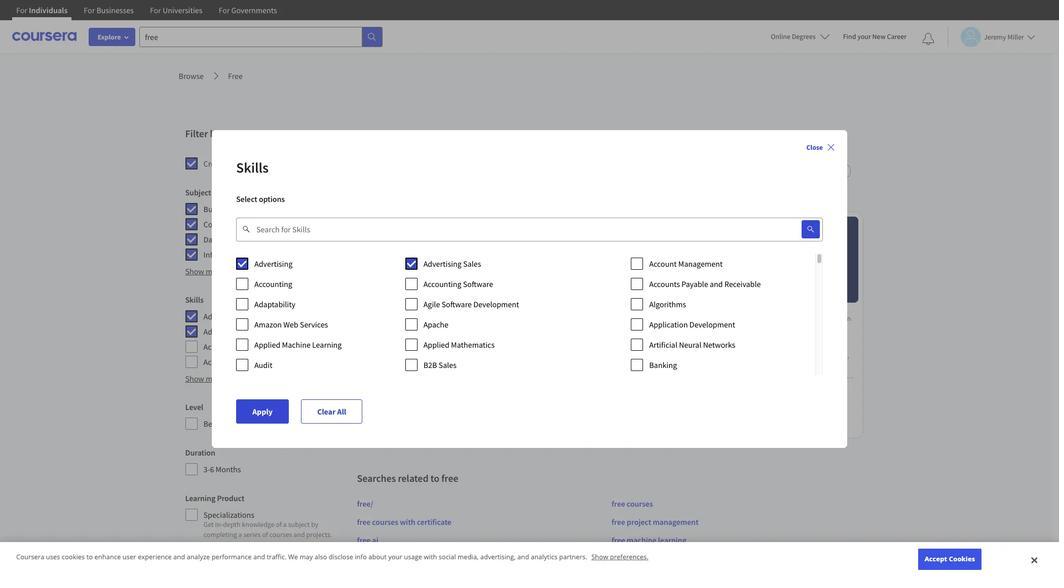Task type: describe. For each thing, give the bounding box(es) containing it.
months
[[216, 465, 241, 475]]

your inside earn career credentials from industry leaders that demonstrate your expertise.
[[243, 568, 256, 577]]

usage
[[404, 553, 422, 562]]

accounts payable and receivable
[[649, 279, 761, 289]]

0 horizontal spatial a
[[238, 531, 242, 540]]

accept cookies
[[925, 555, 975, 564]]

find your new career link
[[838, 30, 912, 43]]

credit eligible
[[203, 159, 251, 169]]

0 vertical spatial with
[[400, 518, 415, 528]]

courses inside get in-depth knowledge of a subject by completing a series of courses and projects.
[[269, 531, 292, 540]]

social
[[557, 332, 578, 342]]

for businesses
[[84, 5, 134, 15]]

and left analyze
[[173, 553, 185, 562]]

of down "agile"
[[418, 314, 424, 324]]

challenges
[[732, 332, 770, 342]]

learning product
[[185, 494, 244, 504]]

0 horizontal spatial certificate
[[417, 518, 451, 528]]

clear all
[[317, 407, 346, 417]]

knowledge
[[242, 520, 274, 530]]

of down knowledge
[[262, 531, 268, 540]]

digital marketing link
[[369, 331, 515, 343]]

at for marketing
[[446, 314, 452, 324]]

all
[[337, 407, 346, 417]]

beginner
[[203, 419, 234, 429]]

also
[[315, 553, 327, 562]]

new
[[872, 32, 886, 41]]

gain
[[405, 351, 418, 360]]

amazon web services
[[254, 320, 328, 330]]

business inside global challenges in business link
[[780, 332, 810, 342]]

earn
[[203, 558, 217, 567]]

learning inside group
[[185, 494, 215, 504]]

computer science
[[203, 219, 265, 230]]

urbana- for digital marketing
[[453, 314, 477, 324]]

we
[[288, 553, 298, 562]]

champaign for digital marketing
[[477, 314, 511, 324]]

free for free /
[[357, 499, 371, 509]]

info
[[355, 553, 367, 562]]

1 vertical spatial with
[[424, 553, 437, 562]]

and inside get in-depth knowledge of a subject by completing a series of courses and projects.
[[294, 531, 305, 540]]

for for individuals
[[16, 5, 27, 15]]

accept
[[925, 555, 947, 564]]

2 vertical spatial skills
[[369, 351, 385, 360]]

credentials
[[239, 558, 272, 567]]

learning
[[658, 536, 686, 546]]

free for free courses with certificate
[[357, 518, 371, 528]]

2 horizontal spatial sales
[[463, 259, 481, 269]]

apply button
[[236, 400, 289, 424]]

3-6 months
[[203, 465, 241, 475]]

and inside 'select skills options' element
[[710, 279, 723, 289]]

subject group
[[185, 186, 351, 261]]

for governments
[[219, 5, 277, 15]]

media,
[[458, 553, 478, 562]]

apply
[[252, 407, 273, 417]]

results
[[367, 127, 408, 145]]

duration group
[[185, 447, 351, 476]]

free for free cybersecurity
[[357, 554, 371, 564]]

level group
[[185, 401, 351, 431]]

applied mathematics
[[423, 340, 495, 350]]

management inside skills group
[[233, 342, 277, 352]]

projects.
[[306, 531, 332, 540]]

related
[[398, 472, 428, 485]]

career
[[219, 558, 237, 567]]

6
[[210, 465, 214, 475]]

clear all button
[[301, 400, 362, 424]]

Search by keyword search field
[[256, 217, 777, 242]]

advertising sales inside skills group
[[203, 327, 261, 337]]

cookies
[[949, 555, 975, 564]]

free project management
[[612, 518, 699, 528]]

governments
[[231, 5, 277, 15]]

business inside subject group
[[203, 204, 233, 214]]

b2b
[[423, 360, 437, 370]]

agile software development
[[423, 299, 519, 310]]

2 marketing from the left
[[602, 332, 637, 342]]

information technology
[[203, 250, 285, 260]]

apache
[[423, 320, 448, 330]]

product
[[217, 494, 244, 504]]

meta
[[539, 332, 556, 342]]

1 horizontal spatial your
[[388, 553, 402, 562]]

you'll
[[387, 351, 404, 360]]

accounts
[[649, 279, 680, 289]]

accounting software
[[423, 279, 493, 289]]

help center image
[[1033, 552, 1045, 564]]

about
[[368, 553, 387, 562]]

options
[[259, 194, 285, 204]]

experience
[[138, 553, 172, 562]]

university of illinois at urbana-champaign for challenges
[[726, 314, 851, 324]]

depth
[[223, 520, 240, 530]]

skills you'll gain
[[369, 351, 418, 360]]

sales inside skills group
[[243, 327, 261, 337]]

amazon
[[254, 320, 282, 330]]

professional certificates
[[203, 548, 285, 558]]

free for free certificate
[[612, 554, 625, 564]]

applied for applied machine learning
[[254, 340, 280, 350]]

banner navigation
[[8, 0, 285, 28]]

university of illinois at urbana-champaign for marketing
[[386, 314, 511, 324]]

for for universities
[[150, 5, 161, 15]]

media
[[580, 332, 600, 342]]

application development
[[649, 320, 735, 330]]

for for businesses
[[84, 5, 95, 15]]

project
[[627, 518, 651, 528]]

free courses
[[612, 499, 653, 509]]

university for challenges
[[726, 314, 756, 324]]

industry
[[289, 558, 313, 567]]

computer
[[203, 219, 238, 230]]

may
[[300, 553, 313, 562]]

cybersecurity
[[372, 554, 419, 564]]

uses
[[46, 553, 60, 562]]

free for free ai
[[357, 536, 371, 546]]

analytics
[[531, 553, 557, 562]]

for for governments
[[219, 5, 230, 15]]

0 horizontal spatial to
[[86, 553, 93, 562]]

artificial
[[649, 340, 677, 350]]

for individuals
[[16, 5, 68, 15]]

for universities
[[150, 5, 202, 15]]

ai
[[372, 536, 378, 546]]

banking
[[649, 360, 677, 370]]

0 horizontal spatial by
[[210, 127, 220, 140]]

show notifications image
[[922, 33, 934, 45]]

free cybersecurity
[[357, 554, 419, 564]]

0 horizontal spatial development
[[473, 299, 519, 310]]

meta social media marketing link
[[539, 331, 684, 343]]

2 horizontal spatial accounting
[[423, 279, 461, 289]]

courses for free courses
[[627, 499, 653, 509]]

learning inside 'select skills options' element
[[312, 340, 342, 350]]

learning product group
[[185, 493, 351, 579]]

universities
[[163, 5, 202, 15]]

show for accounting
[[185, 374, 204, 384]]



Task type: vqa. For each thing, say whether or not it's contained in the screenshot.
your inside Earn career credentials from industry leaders that demonstrate your expertise.
yes



Task type: locate. For each thing, give the bounding box(es) containing it.
get in-depth knowledge of a subject by completing a series of courses and projects.
[[203, 520, 332, 540]]

university
[[386, 314, 416, 324], [726, 314, 756, 324]]

adaptability
[[254, 299, 295, 310]]

software for agile
[[442, 299, 472, 310]]

free left ai
[[357, 536, 371, 546]]

0 horizontal spatial account
[[203, 342, 231, 352]]

accounting up adaptability
[[254, 279, 292, 289]]

2 more from the top
[[206, 374, 224, 384]]

enhance
[[94, 553, 121, 562]]

series
[[243, 531, 261, 540]]

2 horizontal spatial skills
[[369, 351, 385, 360]]

0 horizontal spatial university of illinois at urbana-champaign
[[386, 314, 511, 324]]

select skills options element
[[236, 254, 823, 375]]

2 vertical spatial sales
[[439, 360, 457, 370]]

1 horizontal spatial illinois
[[764, 314, 784, 324]]

sales right b2b
[[439, 360, 457, 370]]

skills inside dialog
[[236, 159, 268, 177]]

courses down subject
[[269, 531, 292, 540]]

university up digital marketing
[[386, 314, 416, 324]]

"free"
[[431, 127, 468, 145]]

expertise.
[[258, 568, 287, 577]]

close
[[806, 143, 823, 152]]

0 horizontal spatial with
[[400, 518, 415, 528]]

courses up project
[[627, 499, 653, 509]]

free down free /
[[357, 518, 371, 528]]

account management up payable
[[649, 259, 723, 269]]

1 vertical spatial your
[[388, 553, 402, 562]]

free down free machine learning
[[612, 554, 625, 564]]

1 horizontal spatial urbana-
[[793, 314, 817, 324]]

0 vertical spatial business
[[203, 204, 233, 214]]

specializations
[[203, 510, 254, 520]]

courses up ai
[[372, 518, 398, 528]]

2 vertical spatial courses
[[269, 531, 292, 540]]

by right filter
[[210, 127, 220, 140]]

0 vertical spatial account
[[649, 259, 677, 269]]

advertising sales up audit
[[203, 327, 261, 337]]

2 show more button from the top
[[185, 373, 224, 385]]

business up computer
[[203, 204, 233, 214]]

select
[[236, 194, 257, 204]]

1 show more button from the top
[[185, 266, 224, 278]]

advertising sales up accounting software
[[423, 259, 481, 269]]

search image
[[807, 225, 815, 234]]

1 vertical spatial by
[[311, 520, 318, 530]]

free for free machine learning
[[612, 536, 625, 546]]

more up beginner
[[206, 374, 224, 384]]

university of illinois at urbana-champaign up global challenges in business link
[[726, 314, 851, 324]]

by inside get in-depth knowledge of a subject by completing a series of courses and projects.
[[311, 520, 318, 530]]

show preferences. link
[[591, 553, 648, 562]]

illinois for marketing
[[425, 314, 445, 324]]

1 university of illinois at urbana-champaign from the left
[[386, 314, 511, 324]]

certificate up social
[[417, 518, 451, 528]]

0 horizontal spatial champaign
[[477, 314, 511, 324]]

1 show more from the top
[[185, 267, 224, 277]]

digital marketing
[[369, 332, 428, 342]]

learning
[[312, 340, 342, 350], [185, 494, 215, 504]]

/
[[371, 499, 373, 509]]

and left traffic.
[[253, 553, 265, 562]]

free up show preferences. link
[[612, 536, 625, 546]]

1 horizontal spatial learning
[[312, 340, 342, 350]]

social
[[439, 553, 456, 562]]

illinois down "agile"
[[425, 314, 445, 324]]

marketing up gain
[[393, 332, 428, 342]]

science for computer science
[[239, 219, 265, 230]]

skills dialog
[[212, 130, 847, 448]]

show more for accounting
[[185, 374, 224, 384]]

urbana- up global challenges in business link
[[793, 314, 817, 324]]

1 at from the left
[[446, 314, 452, 324]]

university up challenges
[[726, 314, 756, 324]]

to right cookies
[[86, 553, 93, 562]]

more down information
[[206, 267, 224, 277]]

services
[[300, 320, 328, 330]]

filter by
[[185, 127, 220, 140]]

a left subject
[[283, 520, 287, 530]]

advertising
[[254, 259, 293, 269], [423, 259, 462, 269], [203, 312, 242, 322], [203, 327, 242, 337]]

science down computer science
[[221, 235, 247, 245]]

illinois up in on the bottom of the page
[[764, 314, 784, 324]]

2 vertical spatial your
[[243, 568, 256, 577]]

1 vertical spatial a
[[238, 531, 242, 540]]

1 vertical spatial more
[[206, 374, 224, 384]]

more for information technology
[[206, 267, 224, 277]]

accounting
[[254, 279, 292, 289], [423, 279, 461, 289], [203, 357, 241, 367]]

1 vertical spatial show more
[[185, 374, 224, 384]]

in
[[772, 332, 778, 342]]

0 horizontal spatial illinois
[[425, 314, 445, 324]]

1 applied from the left
[[254, 340, 280, 350]]

3 for from the left
[[150, 5, 161, 15]]

2 urbana- from the left
[[793, 314, 817, 324]]

0 horizontal spatial urbana-
[[453, 314, 477, 324]]

0 vertical spatial advertising sales
[[423, 259, 481, 269]]

show up level
[[185, 374, 204, 384]]

data science
[[203, 235, 247, 245]]

1 vertical spatial certificate
[[627, 554, 661, 564]]

accounting inside skills group
[[203, 357, 241, 367]]

with left social
[[424, 553, 437, 562]]

1 vertical spatial development
[[689, 320, 735, 330]]

applied down apache
[[423, 340, 449, 350]]

free courses with certificate
[[357, 518, 451, 528]]

free down 'searches'
[[357, 499, 371, 509]]

0 vertical spatial your
[[857, 32, 871, 41]]

1 horizontal spatial business
[[780, 332, 810, 342]]

1 for from the left
[[16, 5, 27, 15]]

urbana- down agile software development
[[453, 314, 477, 324]]

0 horizontal spatial skills
[[185, 295, 204, 305]]

for left universities
[[150, 5, 161, 15]]

sales up accounting software
[[463, 259, 481, 269]]

1 horizontal spatial accounting
[[254, 279, 292, 289]]

credit
[[203, 159, 224, 169]]

science down select
[[239, 219, 265, 230]]

1 vertical spatial advertising sales
[[203, 327, 261, 337]]

accounting up "agile"
[[423, 279, 461, 289]]

1 horizontal spatial sales
[[439, 360, 457, 370]]

2 university of illinois at urbana-champaign from the left
[[726, 314, 851, 324]]

receivable
[[724, 279, 761, 289]]

marketing
[[393, 332, 428, 342], [602, 332, 637, 342]]

of left subject
[[276, 520, 282, 530]]

a
[[283, 520, 287, 530], [238, 531, 242, 540]]

traffic.
[[267, 553, 286, 562]]

1 horizontal spatial university of illinois at urbana-champaign
[[726, 314, 851, 324]]

show more button for accounting
[[185, 373, 224, 385]]

1 illinois from the left
[[425, 314, 445, 324]]

in-
[[215, 520, 223, 530]]

1 vertical spatial account
[[203, 342, 231, 352]]

1 vertical spatial science
[[221, 235, 247, 245]]

1 vertical spatial learning
[[185, 494, 215, 504]]

1 horizontal spatial with
[[424, 553, 437, 562]]

1 horizontal spatial university
[[726, 314, 756, 324]]

1 champaign from the left
[[477, 314, 511, 324]]

show more up level
[[185, 374, 224, 384]]

certificates
[[247, 548, 285, 558]]

0 vertical spatial account management
[[649, 259, 723, 269]]

at up global challenges in business link
[[786, 314, 791, 324]]

free certificate
[[612, 554, 661, 564]]

skills group
[[185, 294, 351, 369]]

by up the projects.
[[311, 520, 318, 530]]

b2b sales
[[423, 360, 457, 370]]

1 horizontal spatial account management
[[649, 259, 723, 269]]

of
[[418, 314, 424, 324], [757, 314, 763, 324], [276, 520, 282, 530], [262, 531, 268, 540]]

1 horizontal spatial development
[[689, 320, 735, 330]]

0 horizontal spatial business
[[203, 204, 233, 214]]

account inside skills group
[[203, 342, 231, 352]]

your
[[857, 32, 871, 41], [388, 553, 402, 562], [243, 568, 256, 577]]

0 vertical spatial certificate
[[417, 518, 451, 528]]

at for challenges
[[786, 314, 791, 324]]

0 horizontal spatial sales
[[243, 327, 261, 337]]

your right about
[[388, 553, 402, 562]]

with up usage on the left bottom of page
[[400, 518, 415, 528]]

applied
[[254, 340, 280, 350], [423, 340, 449, 350]]

free down free ai
[[357, 554, 371, 564]]

1 horizontal spatial management
[[678, 259, 723, 269]]

courses for free courses with certificate
[[372, 518, 398, 528]]

2 horizontal spatial your
[[857, 32, 871, 41]]

get
[[203, 520, 214, 530]]

1 vertical spatial business
[[780, 332, 810, 342]]

to right related
[[430, 472, 439, 485]]

show more down information
[[185, 267, 224, 277]]

0 horizontal spatial advertising sales
[[203, 327, 261, 337]]

0 vertical spatial science
[[239, 219, 265, 230]]

skills inside group
[[185, 295, 204, 305]]

0 vertical spatial software
[[463, 279, 493, 289]]

for left governments
[[219, 5, 230, 15]]

0 vertical spatial sales
[[463, 259, 481, 269]]

urbana- for global challenges in business
[[793, 314, 817, 324]]

2 vertical spatial show
[[591, 553, 608, 562]]

marketing right media
[[602, 332, 637, 342]]

1 vertical spatial software
[[442, 299, 472, 310]]

free for free courses
[[612, 499, 625, 509]]

1 horizontal spatial marketing
[[602, 332, 637, 342]]

1 vertical spatial management
[[233, 342, 277, 352]]

development up global
[[689, 320, 735, 330]]

software up agile software development
[[463, 279, 493, 289]]

advertising,
[[480, 553, 516, 562]]

your right find
[[857, 32, 871, 41]]

1 horizontal spatial applied
[[423, 340, 449, 350]]

at up 'digital marketing' link
[[446, 314, 452, 324]]

global challenges in business
[[709, 332, 810, 342]]

software down accounting software
[[442, 299, 472, 310]]

coursera image
[[12, 29, 77, 45]]

for left individuals
[[16, 5, 27, 15]]

1 horizontal spatial account
[[649, 259, 677, 269]]

1 horizontal spatial a
[[283, 520, 287, 530]]

0 horizontal spatial account management
[[203, 342, 277, 352]]

account inside 'select skills options' element
[[649, 259, 677, 269]]

3
[[357, 127, 364, 145]]

1 horizontal spatial at
[[786, 314, 791, 324]]

data
[[203, 235, 219, 245]]

find your new career
[[843, 32, 907, 41]]

global challenges in business link
[[709, 331, 854, 343]]

1 horizontal spatial skills
[[236, 159, 268, 177]]

learning down services on the left of the page
[[312, 340, 342, 350]]

sales up audit
[[243, 327, 261, 337]]

management up audit
[[233, 342, 277, 352]]

machine
[[282, 340, 311, 350]]

1 horizontal spatial certificate
[[627, 554, 661, 564]]

0 horizontal spatial courses
[[269, 531, 292, 540]]

0 vertical spatial show more button
[[185, 266, 224, 278]]

0 horizontal spatial accounting
[[203, 357, 241, 367]]

completing
[[203, 531, 237, 540]]

None search field
[[139, 27, 383, 47]]

free left project
[[612, 518, 625, 528]]

payable
[[682, 279, 708, 289]]

management
[[653, 518, 699, 528]]

1 horizontal spatial champaign
[[817, 314, 851, 324]]

2 for from the left
[[84, 5, 95, 15]]

show more button down information
[[185, 266, 224, 278]]

0 vertical spatial show
[[185, 267, 204, 277]]

and down subject
[[294, 531, 305, 540]]

2 applied from the left
[[423, 340, 449, 350]]

certificate down machine at the right bottom of the page
[[627, 554, 661, 564]]

free /
[[357, 499, 373, 509]]

show more for information technology
[[185, 267, 224, 277]]

show right partners.
[[591, 553, 608, 562]]

university of illinois at urbana-champaign up 'digital marketing' link
[[386, 314, 511, 324]]

applied for applied mathematics
[[423, 340, 449, 350]]

1 marketing from the left
[[393, 332, 428, 342]]

1 vertical spatial sales
[[243, 327, 261, 337]]

account management inside skills group
[[203, 342, 277, 352]]

free right related
[[441, 472, 458, 485]]

cookies
[[62, 553, 85, 562]]

0 horizontal spatial learning
[[185, 494, 215, 504]]

2 university from the left
[[726, 314, 756, 324]]

preferences.
[[610, 553, 648, 562]]

1 horizontal spatial advertising sales
[[423, 259, 481, 269]]

0 horizontal spatial applied
[[254, 340, 280, 350]]

analyze
[[187, 553, 210, 562]]

0 horizontal spatial management
[[233, 342, 277, 352]]

4 for from the left
[[219, 5, 230, 15]]

for left businesses
[[84, 5, 95, 15]]

science for data science
[[221, 235, 247, 245]]

1 horizontal spatial by
[[311, 520, 318, 530]]

free up the free project management
[[612, 499, 625, 509]]

2 illinois from the left
[[764, 314, 784, 324]]

free
[[441, 472, 458, 485], [357, 499, 371, 509], [612, 499, 625, 509], [357, 518, 371, 528], [612, 518, 625, 528], [357, 536, 371, 546], [612, 536, 625, 546], [357, 554, 371, 564], [612, 554, 625, 564]]

management up accounts payable and receivable at the right of page
[[678, 259, 723, 269]]

browse
[[179, 71, 204, 81]]

management inside 'select skills options' element
[[678, 259, 723, 269]]

your down credentials on the bottom of page
[[243, 568, 256, 577]]

0 vertical spatial courses
[[627, 499, 653, 509]]

1 vertical spatial show more button
[[185, 373, 224, 385]]

0 horizontal spatial marketing
[[393, 332, 428, 342]]

0 horizontal spatial your
[[243, 568, 256, 577]]

account management inside 'select skills options' element
[[649, 259, 723, 269]]

business right in on the bottom of the page
[[780, 332, 810, 342]]

free for free project management
[[612, 518, 625, 528]]

0 vertical spatial management
[[678, 259, 723, 269]]

account management up audit
[[203, 342, 277, 352]]

free machine learning
[[612, 536, 686, 546]]

agile
[[423, 299, 440, 310]]

0 horizontal spatial at
[[446, 314, 452, 324]]

1 horizontal spatial to
[[430, 472, 439, 485]]

1 more from the top
[[206, 267, 224, 277]]

show down information
[[185, 267, 204, 277]]

3 results for "free"
[[357, 127, 468, 145]]

business
[[203, 204, 233, 214], [780, 332, 810, 342]]

show more button for information technology
[[185, 266, 224, 278]]

1 vertical spatial to
[[86, 553, 93, 562]]

more for accounting
[[206, 374, 224, 384]]

2 at from the left
[[786, 314, 791, 324]]

clear
[[317, 407, 336, 417]]

show more button up level
[[185, 373, 224, 385]]

mathematics
[[451, 340, 495, 350]]

1 horizontal spatial courses
[[372, 518, 398, 528]]

career
[[887, 32, 907, 41]]

2 horizontal spatial courses
[[627, 499, 653, 509]]

earn career credentials from industry leaders that demonstrate your expertise.
[[203, 558, 350, 577]]

account
[[649, 259, 677, 269], [203, 342, 231, 352]]

accounting left audit
[[203, 357, 241, 367]]

science
[[239, 219, 265, 230], [221, 235, 247, 245]]

1 vertical spatial skills
[[185, 295, 204, 305]]

2 champaign from the left
[[817, 314, 851, 324]]

0 vertical spatial show more
[[185, 267, 224, 277]]

0 vertical spatial to
[[430, 472, 439, 485]]

1 vertical spatial account management
[[203, 342, 277, 352]]

applied down amazon
[[254, 340, 280, 350]]

information
[[203, 250, 244, 260]]

algorithms
[[649, 299, 686, 310]]

0 vertical spatial skills
[[236, 159, 268, 177]]

digital
[[369, 332, 391, 342]]

of up global challenges in business
[[757, 314, 763, 324]]

software for accounting
[[463, 279, 493, 289]]

neural
[[679, 340, 701, 350]]

1 urbana- from the left
[[453, 314, 477, 324]]

and left analytics
[[517, 553, 529, 562]]

0 vertical spatial by
[[210, 127, 220, 140]]

advertising sales inside 'select skills options' element
[[423, 259, 481, 269]]

0 vertical spatial development
[[473, 299, 519, 310]]

development down accounting software
[[473, 299, 519, 310]]

performance
[[212, 553, 252, 562]]

and right payable
[[710, 279, 723, 289]]

learning up 'get'
[[185, 494, 215, 504]]

0 horizontal spatial university
[[386, 314, 416, 324]]

1 university from the left
[[386, 314, 416, 324]]

show for information technology
[[185, 267, 204, 277]]

champaign for global challenges in business
[[817, 314, 851, 324]]

2 show more from the top
[[185, 374, 224, 384]]

0 vertical spatial more
[[206, 267, 224, 277]]

application
[[649, 320, 688, 330]]

machine
[[627, 536, 656, 546]]

university for marketing
[[386, 314, 416, 324]]

illinois for challenges
[[764, 314, 784, 324]]

for
[[411, 127, 428, 145]]

software
[[463, 279, 493, 289], [442, 299, 472, 310]]

filter
[[185, 127, 208, 140]]

a left series
[[238, 531, 242, 540]]



